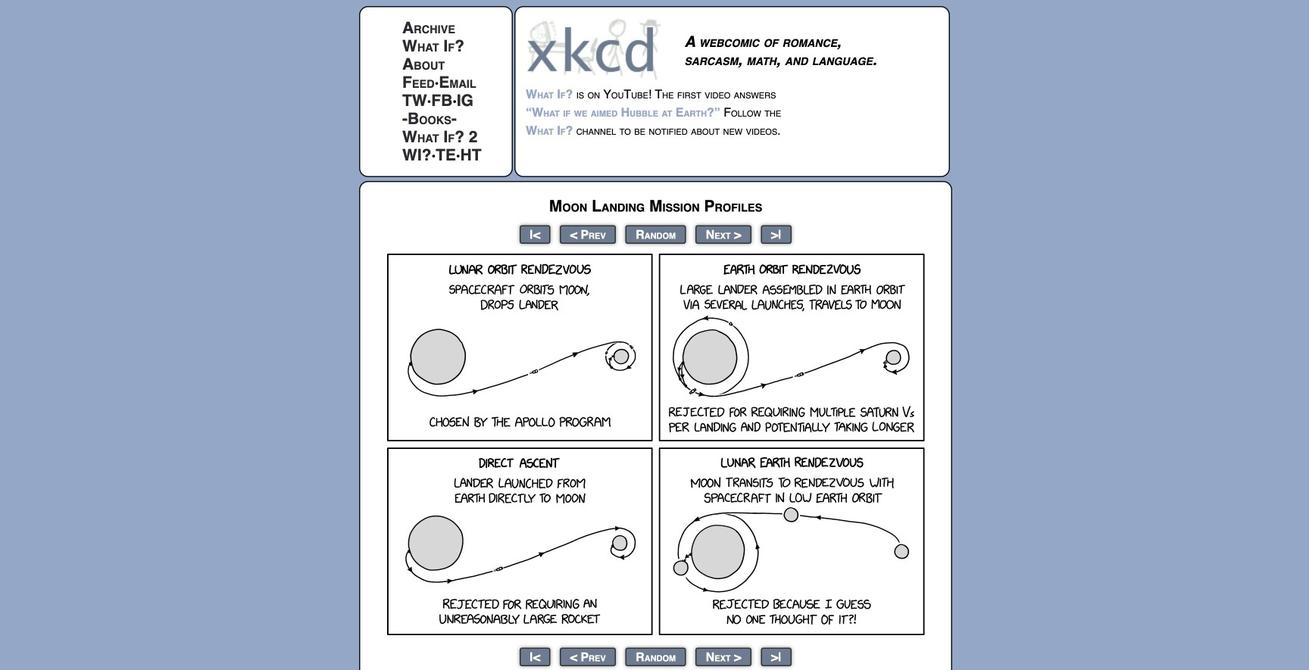 Task type: vqa. For each thing, say whether or not it's contained in the screenshot.
Selected Comics Image
no



Task type: describe. For each thing, give the bounding box(es) containing it.
moon landing mission profiles image
[[387, 254, 925, 636]]



Task type: locate. For each thing, give the bounding box(es) containing it.
xkcd.com logo image
[[526, 17, 666, 80]]



